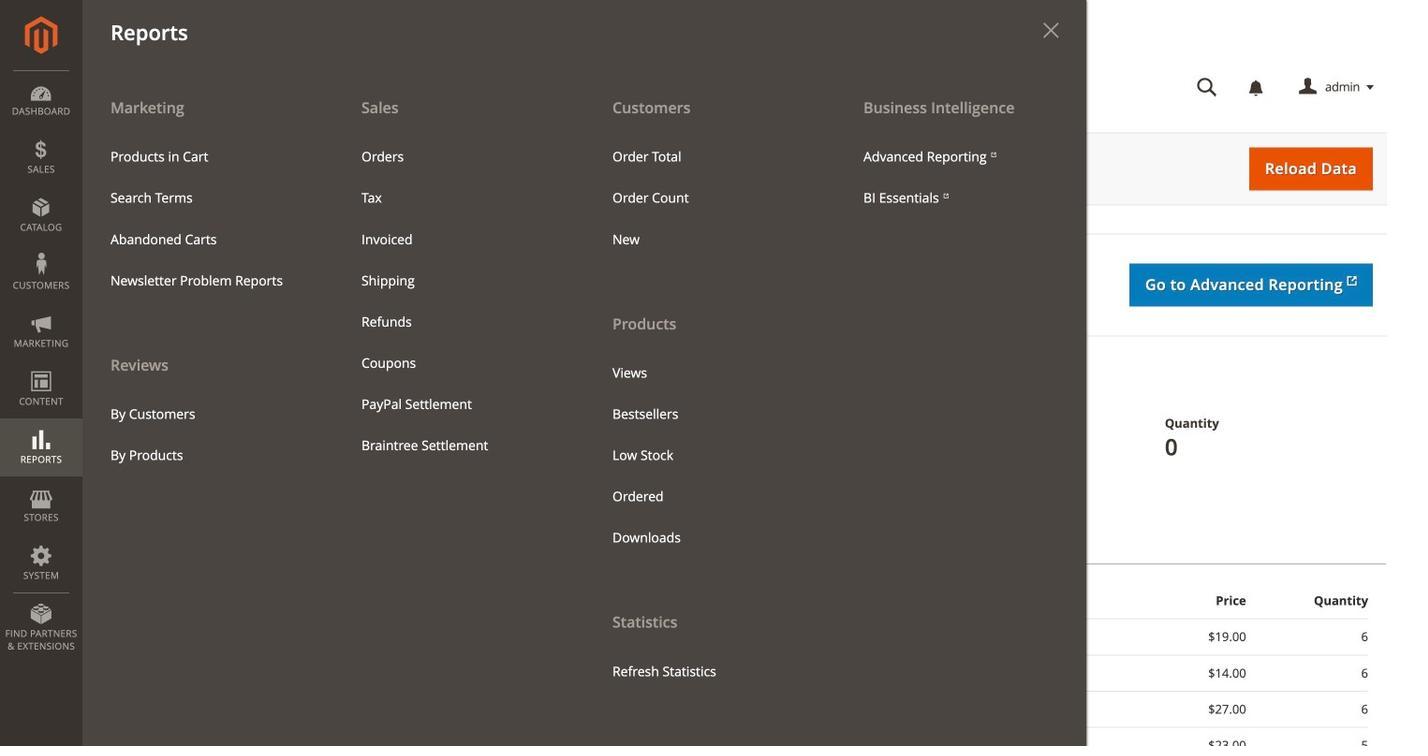 Task type: describe. For each thing, give the bounding box(es) containing it.
magento admin panel image
[[25, 16, 58, 54]]



Task type: vqa. For each thing, say whether or not it's contained in the screenshot.
the Magento Admin Panel icon
yes



Task type: locate. For each thing, give the bounding box(es) containing it.
menu bar
[[0, 0, 1087, 747]]

menu
[[82, 86, 1087, 747], [82, 86, 334, 477], [585, 86, 836, 693], [97, 136, 319, 302], [348, 136, 571, 467], [599, 136, 822, 260], [850, 136, 1073, 219], [599, 353, 822, 559], [97, 394, 319, 477]]



